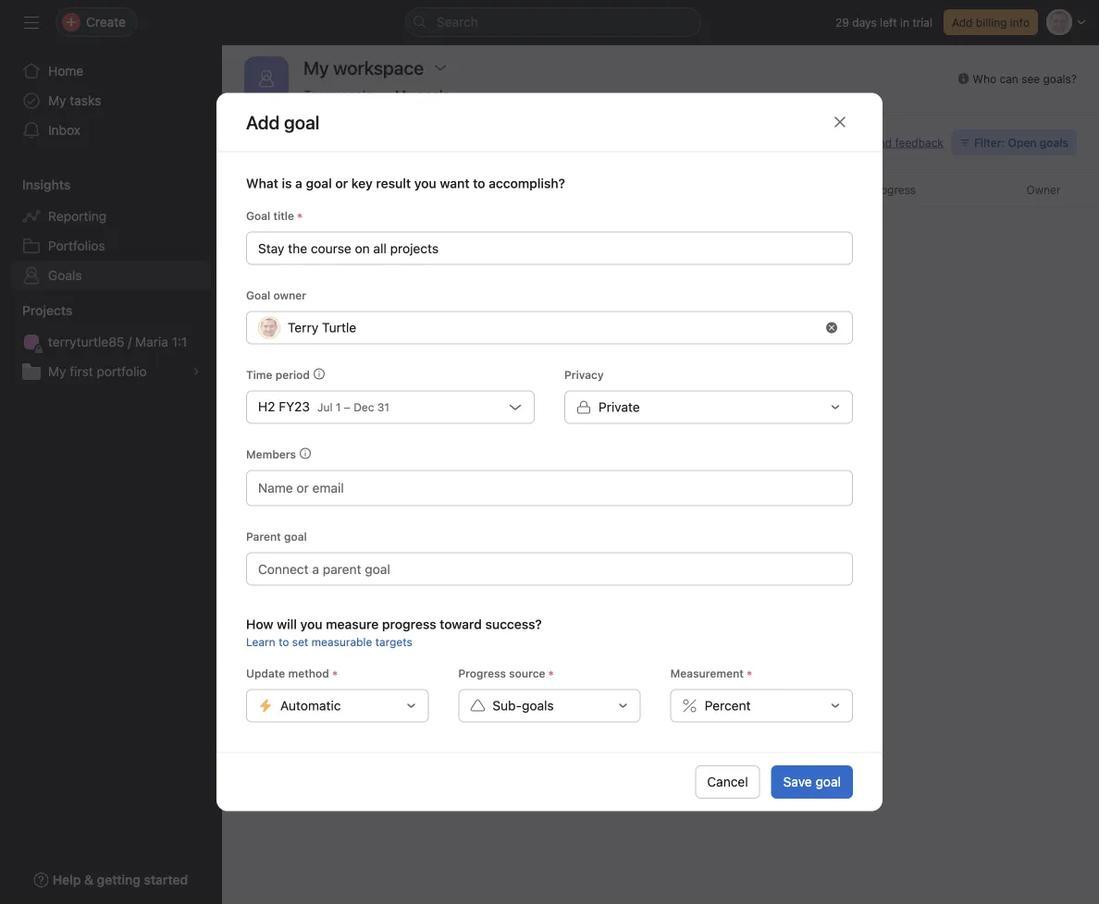 Task type: vqa. For each thing, say whether or not it's contained in the screenshot.
Dec
yes



Task type: locate. For each thing, give the bounding box(es) containing it.
sub-goals
[[492, 698, 554, 714]]

1 required image from the left
[[329, 668, 340, 680]]

my left tasks
[[48, 93, 66, 108]]

1 vertical spatial add
[[267, 136, 288, 149]]

goal for goal owner
[[246, 289, 270, 302]]

progress up sub-
[[458, 667, 506, 680]]

turtle
[[322, 320, 356, 335]]

add billing info button
[[944, 9, 1038, 35]]

goal right save
[[816, 775, 841, 790]]

add left billing
[[952, 16, 973, 29]]

period
[[275, 369, 310, 382]]

you
[[414, 176, 436, 191], [300, 617, 322, 632]]

2 horizontal spatial goals
[[522, 698, 554, 714]]

1 goal from the top
[[246, 210, 270, 222]]

1:1
[[172, 334, 187, 350]]

2 required image from the left
[[545, 668, 556, 680]]

my goals link
[[395, 87, 450, 112]]

portfolios
[[48, 238, 105, 253]]

tt
[[262, 321, 276, 334]]

time
[[246, 369, 272, 382]]

what is a goal or key result you want to accomplish?
[[246, 176, 565, 191]]

will
[[277, 617, 297, 632]]

info
[[1010, 16, 1030, 29]]

2 horizontal spatial required image
[[744, 668, 755, 680]]

my first portfolio
[[48, 364, 147, 379]]

goal right parent
[[284, 531, 307, 544]]

my down my workspace at the left top
[[395, 87, 413, 103]]

goals for sub-goals
[[522, 698, 554, 714]]

goal for goal title
[[246, 210, 270, 222]]

my inside projects element
[[48, 364, 66, 379]]

time period
[[246, 369, 310, 382]]

cancel
[[707, 775, 748, 790]]

1 horizontal spatial progress
[[870, 183, 916, 196]]

29 days left in trial
[[835, 16, 932, 29]]

in
[[900, 16, 909, 29]]

0 horizontal spatial required image
[[329, 668, 340, 680]]

hide sidebar image
[[24, 15, 39, 30]]

automatic button
[[246, 690, 429, 723]]

global element
[[0, 45, 222, 156]]

add goal
[[267, 136, 314, 149]]

1 horizontal spatial goals
[[417, 87, 450, 103]]

1 vertical spatial progress
[[458, 667, 506, 680]]

Connect a parent goal text field
[[246, 553, 853, 586]]

–
[[344, 401, 350, 414]]

1 vertical spatial you
[[300, 617, 322, 632]]

0 horizontal spatial you
[[300, 617, 322, 632]]

0 horizontal spatial goals
[[340, 87, 373, 103]]

add goal button
[[244, 130, 322, 155]]

tasks
[[70, 93, 101, 108]]

jul
[[317, 401, 333, 414]]

owner
[[1026, 183, 1061, 196]]

portfolios link
[[11, 231, 211, 261]]

required image
[[329, 668, 340, 680], [545, 668, 556, 680], [744, 668, 755, 680]]

my inside global element
[[48, 93, 66, 108]]

want
[[440, 176, 469, 191]]

my tasks
[[48, 93, 101, 108]]

goals for team goals
[[340, 87, 373, 103]]

required image for percent
[[744, 668, 755, 680]]

h2 fy23 jul 1 – dec 31
[[258, 399, 389, 414]]

save
[[783, 775, 812, 790]]

learn to set measurable targets link
[[246, 636, 412, 649]]

add billing info
[[952, 16, 1030, 29]]

sub-goals button
[[458, 690, 641, 723]]

name
[[244, 183, 275, 196]]

required image up sub-goals dropdown button
[[545, 668, 556, 680]]

you inside how will you measure progress toward success? learn to set measurable targets
[[300, 617, 322, 632]]

goal left title
[[246, 210, 270, 222]]

goals inside dropdown button
[[522, 698, 554, 714]]

0 horizontal spatial progress
[[458, 667, 506, 680]]

1 vertical spatial goal
[[246, 289, 270, 302]]

projects
[[22, 303, 73, 318]]

result
[[376, 176, 411, 191]]

source
[[509, 667, 545, 680]]

measure
[[326, 617, 379, 632]]

how will you measure progress toward success? learn to set measurable targets
[[246, 617, 542, 649]]

reporting
[[48, 209, 106, 224]]

1 horizontal spatial you
[[414, 176, 436, 191]]

add for add goal
[[267, 136, 288, 149]]

progress down send feedback at the top of page
[[870, 183, 916, 196]]

goals?
[[1043, 72, 1077, 85]]

29
[[835, 16, 849, 29]]

search button
[[405, 7, 701, 37]]

required image up percent dropdown button at the right bottom
[[744, 668, 755, 680]]

team goals
[[303, 87, 373, 103]]

required image down 'learn to set measurable targets' 'link'
[[329, 668, 340, 680]]

0 vertical spatial progress
[[870, 183, 916, 196]]

private
[[599, 400, 640, 415]]

2 goal from the top
[[246, 289, 270, 302]]

you left want
[[414, 176, 436, 191]]

Enter goal name text field
[[246, 232, 853, 265]]

1 horizontal spatial required image
[[545, 668, 556, 680]]

you up set in the left bottom of the page
[[300, 617, 322, 632]]

my goals
[[395, 87, 450, 103]]

send
[[865, 136, 892, 149]]

terry turtle
[[288, 320, 356, 335]]

0 vertical spatial goal
[[246, 210, 270, 222]]

percent button
[[670, 690, 853, 723]]

my left first
[[48, 364, 66, 379]]

my
[[395, 87, 413, 103], [48, 93, 66, 108], [48, 364, 66, 379]]

projects element
[[0, 294, 222, 390]]

see
[[1021, 72, 1040, 85]]

parent
[[246, 531, 281, 544]]

add down add goal
[[267, 136, 288, 149]]

save goal button
[[771, 766, 853, 799]]

measurement
[[670, 667, 744, 680]]

0 vertical spatial add
[[952, 16, 973, 29]]

team goals link
[[303, 87, 373, 112]]

0 horizontal spatial add
[[267, 136, 288, 149]]

maria
[[135, 334, 168, 350]]

my for my first portfolio
[[48, 364, 66, 379]]

goal left owner
[[246, 289, 270, 302]]

set
[[292, 636, 308, 649]]

reporting link
[[11, 202, 211, 231]]

goal for add goal
[[291, 136, 314, 149]]

required image
[[294, 210, 305, 222]]

goal down add goal
[[291, 136, 314, 149]]

insights element
[[0, 168, 222, 294]]

who
[[973, 72, 996, 85]]

goal
[[246, 210, 270, 222], [246, 289, 270, 302]]

3 required image from the left
[[744, 668, 755, 680]]

1 horizontal spatial add
[[952, 16, 973, 29]]

/
[[128, 334, 132, 350]]



Task type: describe. For each thing, give the bounding box(es) containing it.
first
[[70, 364, 93, 379]]

feedback
[[895, 136, 944, 149]]

terry
[[288, 320, 318, 335]]

goal owner
[[246, 289, 306, 302]]

left
[[880, 16, 897, 29]]

inbox link
[[11, 116, 211, 145]]

a
[[295, 176, 302, 191]]

search
[[437, 14, 478, 30]]

close this dialog image
[[833, 115, 847, 130]]

cancel button
[[695, 766, 760, 799]]

my for my goals
[[395, 87, 413, 103]]

goal right a
[[306, 176, 332, 191]]

targets
[[375, 636, 412, 649]]

portfolio
[[97, 364, 147, 379]]

terryturtle85 / maria 1:1 link
[[11, 327, 211, 357]]

add for add billing info
[[952, 16, 973, 29]]

1
[[336, 401, 341, 414]]

key
[[351, 176, 373, 191]]

percent
[[705, 698, 751, 714]]

insights
[[22, 177, 71, 192]]

required image for automatic
[[329, 668, 340, 680]]

remove image
[[826, 322, 837, 334]]

privacy
[[564, 369, 604, 382]]

add goal
[[246, 111, 320, 133]]

measurable
[[311, 636, 372, 649]]

projects button
[[0, 302, 73, 320]]

search list box
[[405, 7, 701, 37]]

required image for sub-goals
[[545, 668, 556, 680]]

my tasks link
[[11, 86, 211, 116]]

dec
[[354, 401, 374, 414]]

terryturtle85
[[48, 334, 124, 350]]

terryturtle85 / maria 1:1
[[48, 334, 187, 350]]

method
[[288, 667, 329, 680]]

goal for parent goal
[[284, 531, 307, 544]]

update
[[246, 667, 285, 680]]

my for my tasks
[[48, 93, 66, 108]]

days
[[852, 16, 877, 29]]

h2
[[258, 399, 275, 414]]

send feedback
[[865, 136, 944, 149]]

31
[[377, 401, 389, 414]]

home link
[[11, 56, 211, 86]]

goals
[[48, 268, 82, 283]]

home
[[48, 63, 83, 79]]

insights button
[[0, 176, 71, 194]]

to
[[279, 636, 289, 649]]

0 vertical spatial you
[[414, 176, 436, 191]]

progress for progress source
[[458, 667, 506, 680]]

Name or email text field
[[258, 477, 358, 499]]

goals link
[[11, 261, 211, 290]]

how
[[246, 617, 273, 632]]

goal title
[[246, 210, 294, 222]]

members
[[246, 448, 296, 461]]

is
[[282, 176, 292, 191]]

progress source
[[458, 667, 545, 680]]

toward success?
[[440, 617, 542, 632]]

save goal
[[783, 775, 841, 790]]

my workspace
[[303, 56, 424, 78]]

goal for save goal
[[816, 775, 841, 790]]

sub-
[[492, 698, 522, 714]]

inbox
[[48, 123, 81, 138]]

can
[[1000, 72, 1018, 85]]

billing
[[976, 16, 1007, 29]]

to accomplish?
[[473, 176, 565, 191]]

update method
[[246, 667, 329, 680]]

learn
[[246, 636, 275, 649]]

goals for my goals
[[417, 87, 450, 103]]

my first portfolio link
[[11, 357, 211, 387]]

trial
[[913, 16, 932, 29]]

owner
[[273, 289, 306, 302]]

send feedback link
[[865, 134, 944, 151]]

team
[[303, 87, 336, 103]]

or
[[335, 176, 348, 191]]

fy23
[[279, 399, 310, 414]]

progress
[[382, 617, 436, 632]]

who can see goals?
[[973, 72, 1077, 85]]

progress for progress
[[870, 183, 916, 196]]

title
[[273, 210, 294, 222]]



